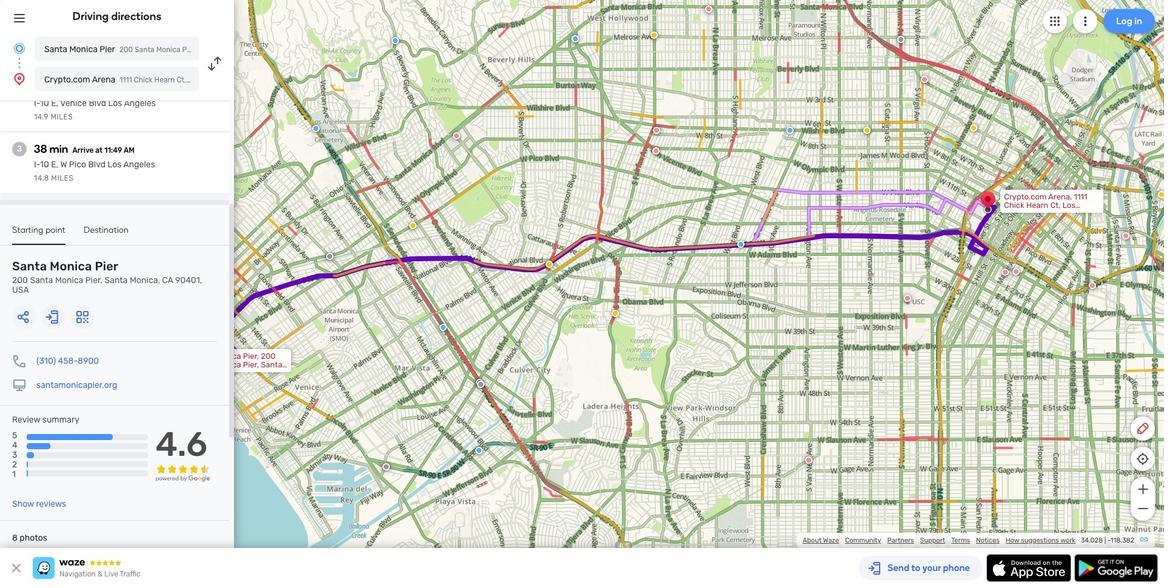 Task type: describe. For each thing, give the bounding box(es) containing it.
miles inside i-10 e, venice blvd los angeles 14.9 miles
[[51, 113, 73, 121]]

0 horizontal spatial accident image
[[383, 464, 390, 471]]

monica for santa monica pier 200 santa monica pier, santa monica, ca 90401, usa
[[50, 259, 92, 274]]

blvd inside i-10 e, venice blvd los angeles 14.9 miles
[[89, 98, 106, 109]]

arrive
[[72, 146, 94, 155]]

los inside i-10 e, w pico blvd los angeles 14.8 miles
[[108, 160, 122, 170]]

los inside i-10 e, venice blvd los angeles 14.9 miles
[[108, 98, 122, 109]]

8
[[12, 533, 18, 544]]

458-
[[58, 356, 78, 366]]

crypto.com
[[44, 75, 90, 85]]

(310) 458-8900
[[36, 356, 99, 366]]

point
[[46, 225, 66, 235]]

usa for pier,
[[261, 369, 277, 378]]

monica, for pier
[[130, 275, 160, 286]]

monica, for pier,
[[192, 369, 220, 378]]

0 vertical spatial 3
[[17, 144, 22, 154]]

e, for w
[[51, 160, 58, 170]]

8 photos
[[12, 533, 47, 544]]

santa inside santa monica pier button
[[44, 44, 67, 55]]

navigation & live traffic
[[59, 570, 140, 579]]

arena
[[92, 75, 115, 85]]

destination button
[[84, 225, 129, 244]]

notices link
[[977, 537, 1000, 545]]

directions
[[111, 10, 162, 23]]

e, for venice
[[51, 98, 58, 109]]

destination
[[84, 225, 129, 235]]

ca for pier
[[162, 275, 173, 286]]

w
[[60, 160, 67, 170]]

pier for santa monica pier
[[100, 44, 115, 55]]

(310)
[[36, 356, 56, 366]]

i-10 e, w pico blvd los angeles 14.8 miles
[[34, 160, 155, 183]]

i-10 e, venice blvd los angeles 14.9 miles
[[34, 98, 156, 121]]

5 4 3 2 1
[[12, 431, 17, 480]]

blvd inside i-10 e, w pico blvd los angeles 14.8 miles
[[88, 160, 106, 170]]

crypto.com arena button
[[35, 67, 199, 91]]

work
[[1061, 537, 1076, 545]]

34.028
[[1082, 537, 1104, 545]]

0 vertical spatial police image
[[476, 379, 484, 386]]

5
[[12, 431, 17, 441]]

angeles inside i-10 e, venice blvd los angeles 14.9 miles
[[124, 98, 156, 109]]

current location image
[[12, 41, 27, 56]]

about waze community partners support terms notices how suggestions work 34.028 | -118.382
[[803, 537, 1135, 545]]

community link
[[846, 537, 882, 545]]

computer image
[[12, 379, 27, 393]]

summary
[[42, 415, 80, 425]]

santa monica pier 200 santa monica pier, santa monica, ca 90401, usa
[[12, 259, 202, 295]]

zoom in image
[[1136, 482, 1151, 497]]

traffic
[[120, 570, 140, 579]]

suggestions
[[1022, 537, 1060, 545]]

38 min arrive at 11:49 am
[[34, 143, 135, 156]]

monica for santa monica pier, 200 santa monica pier, santa monica, ca 90401, usa
[[215, 352, 241, 361]]

4.6
[[156, 425, 208, 465]]

min
[[50, 143, 68, 156]]

1 horizontal spatial hazard image
[[971, 124, 978, 132]]

starting point button
[[12, 225, 66, 245]]

santa monica pier
[[44, 44, 115, 55]]

review
[[12, 415, 40, 425]]

santamonicapier.org
[[36, 380, 117, 391]]

3 inside the 5 4 3 2 1
[[12, 450, 17, 461]]

crypto.com arena
[[44, 75, 115, 85]]

about waze link
[[803, 537, 840, 545]]

90401, for pier
[[175, 275, 202, 286]]

am
[[124, 146, 135, 155]]

how
[[1006, 537, 1020, 545]]

ca for pier,
[[222, 369, 232, 378]]

pier for santa monica pier 200 santa monica pier, santa monica, ca 90401, usa
[[95, 259, 119, 274]]



Task type: vqa. For each thing, say whether or not it's contained in the screenshot.
the crypto.com arena 'BUTTON'
yes



Task type: locate. For each thing, give the bounding box(es) containing it.
pier, for pier
[[85, 275, 103, 286]]

10 inside i-10 e, venice blvd los angeles 14.9 miles
[[40, 98, 49, 109]]

0 vertical spatial usa
[[12, 285, 29, 295]]

usa inside santa monica pier 200 santa monica pier, santa monica, ca 90401, usa
[[12, 285, 29, 295]]

zoom out image
[[1136, 502, 1151, 516]]

1 vertical spatial los
[[108, 160, 122, 170]]

notices
[[977, 537, 1000, 545]]

1 vertical spatial monica,
[[192, 369, 220, 378]]

i- up 14.8
[[34, 160, 40, 170]]

santamonicapier.org link
[[36, 380, 117, 391]]

1 vertical spatial ca
[[222, 369, 232, 378]]

about
[[803, 537, 822, 545]]

1 vertical spatial pier
[[95, 259, 119, 274]]

monica,
[[130, 275, 160, 286], [192, 369, 220, 378]]

angeles down am
[[123, 160, 155, 170]]

i- up 14.9
[[34, 98, 40, 109]]

angeles inside i-10 e, w pico blvd los angeles 14.8 miles
[[123, 160, 155, 170]]

1 horizontal spatial ca
[[222, 369, 232, 378]]

ca inside santa monica pier 200 santa monica pier, santa monica, ca 90401, usa
[[162, 275, 173, 286]]

santa
[[44, 44, 67, 55], [12, 259, 47, 274], [30, 275, 53, 286], [105, 275, 128, 286], [192, 352, 213, 361], [192, 360, 213, 370], [261, 360, 282, 370]]

14.8
[[34, 174, 49, 183]]

10 inside i-10 e, w pico blvd los angeles 14.8 miles
[[40, 160, 49, 170]]

0 vertical spatial accident image
[[326, 253, 334, 260]]

0 horizontal spatial hazard image
[[864, 127, 871, 134]]

90401, inside santa monica pier, 200 santa monica pier, santa monica, ca 90401, usa
[[234, 369, 259, 378]]

1 i- from the top
[[34, 98, 40, 109]]

ca
[[162, 275, 173, 286], [222, 369, 232, 378]]

|
[[1105, 537, 1107, 545]]

90401, inside santa monica pier 200 santa monica pier, santa monica, ca 90401, usa
[[175, 275, 202, 286]]

1 vertical spatial 200
[[261, 352, 276, 361]]

e,
[[51, 98, 58, 109], [51, 160, 58, 170]]

10 up 14.8
[[40, 160, 49, 170]]

road closed image
[[706, 5, 713, 13], [453, 132, 461, 140], [653, 147, 660, 155], [1090, 282, 1097, 289], [806, 457, 813, 464]]

partners link
[[888, 537, 915, 545]]

0 vertical spatial angeles
[[124, 98, 156, 109]]

1 horizontal spatial 90401,
[[234, 369, 259, 378]]

1 vertical spatial 3
[[12, 450, 17, 461]]

10 for i-10 e, venice blvd los angeles
[[40, 98, 49, 109]]

angeles
[[124, 98, 156, 109], [123, 160, 155, 170]]

pier, for pier,
[[243, 360, 259, 370]]

0 horizontal spatial ca
[[162, 275, 173, 286]]

3 down the 5
[[12, 450, 17, 461]]

pier up arena
[[100, 44, 115, 55]]

0 vertical spatial monica,
[[130, 275, 160, 286]]

1
[[12, 470, 16, 480]]

1 horizontal spatial accident image
[[898, 36, 905, 43]]

ca inside santa monica pier, 200 santa monica pier, santa monica, ca 90401, usa
[[222, 369, 232, 378]]

location image
[[12, 72, 27, 86]]

monica
[[69, 44, 98, 55], [50, 259, 92, 274], [55, 275, 83, 286], [215, 352, 241, 361], [215, 360, 241, 370]]

driving
[[73, 10, 109, 23]]

angeles down crypto.com arena button
[[124, 98, 156, 109]]

8900
[[78, 356, 99, 366]]

blvd right the venice
[[89, 98, 106, 109]]

at
[[95, 146, 103, 155]]

pier
[[100, 44, 115, 55], [95, 259, 119, 274]]

0 vertical spatial 200
[[12, 275, 28, 286]]

santa monica pier, 200 santa monica pier, santa monica, ca 90401, usa
[[192, 352, 282, 378]]

police image
[[476, 379, 484, 386], [476, 447, 483, 454]]

waze
[[824, 537, 840, 545]]

0 vertical spatial los
[[108, 98, 122, 109]]

2 10 from the top
[[40, 160, 49, 170]]

0 vertical spatial blvd
[[89, 98, 106, 109]]

200
[[12, 275, 28, 286], [261, 352, 276, 361]]

i- inside i-10 e, w pico blvd los angeles 14.8 miles
[[34, 160, 40, 170]]

pier down destination button
[[95, 259, 119, 274]]

usa
[[12, 285, 29, 295], [261, 369, 277, 378]]

pier inside santa monica pier 200 santa monica pier, santa monica, ca 90401, usa
[[95, 259, 119, 274]]

pencil image
[[1136, 422, 1151, 436]]

pier inside santa monica pier button
[[100, 44, 115, 55]]

0 vertical spatial 90401,
[[175, 275, 202, 286]]

1 vertical spatial i-
[[34, 160, 40, 170]]

monica for santa monica pier
[[69, 44, 98, 55]]

miles down w
[[51, 174, 74, 183]]

1 vertical spatial 10
[[40, 160, 49, 170]]

1 horizontal spatial 200
[[261, 352, 276, 361]]

usa for pier
[[12, 285, 29, 295]]

show reviews
[[12, 499, 66, 510]]

link image
[[1140, 535, 1150, 545]]

1 vertical spatial miles
[[51, 174, 74, 183]]

los
[[108, 98, 122, 109], [108, 160, 122, 170]]

show
[[12, 499, 34, 510]]

0 horizontal spatial monica,
[[130, 275, 160, 286]]

1 vertical spatial 90401,
[[234, 369, 259, 378]]

118.382
[[1111, 537, 1135, 545]]

starting point
[[12, 225, 66, 235]]

(310) 458-8900 link
[[36, 356, 99, 366]]

support link
[[921, 537, 946, 545]]

hazard image
[[971, 124, 978, 132], [864, 127, 871, 134]]

1 10 from the top
[[40, 98, 49, 109]]

hazard image
[[651, 32, 658, 39], [1159, 191, 1165, 198], [410, 222, 417, 229], [546, 261, 553, 268], [612, 310, 619, 317]]

terms link
[[952, 537, 971, 545]]

starting
[[12, 225, 43, 235]]

live
[[104, 570, 118, 579]]

10 up 14.9
[[40, 98, 49, 109]]

2
[[12, 460, 17, 470]]

10 for i-10 e, w pico blvd los angeles
[[40, 160, 49, 170]]

blvd
[[89, 98, 106, 109], [88, 160, 106, 170]]

200 for pier,
[[261, 352, 276, 361]]

3
[[17, 144, 22, 154], [12, 450, 17, 461]]

1 vertical spatial usa
[[261, 369, 277, 378]]

1 vertical spatial e,
[[51, 160, 58, 170]]

driving directions
[[73, 10, 162, 23]]

200 for pier
[[12, 275, 28, 286]]

0 vertical spatial 10
[[40, 98, 49, 109]]

how suggestions work link
[[1006, 537, 1076, 545]]

i- for i-10 e, w pico blvd los angeles
[[34, 160, 40, 170]]

e, left the venice
[[51, 98, 58, 109]]

1 horizontal spatial usa
[[261, 369, 277, 378]]

200 inside santa monica pier, 200 santa monica pier, santa monica, ca 90401, usa
[[261, 352, 276, 361]]

venice
[[60, 98, 87, 109]]

38
[[34, 143, 47, 156]]

e, inside i-10 e, w pico blvd los angeles 14.8 miles
[[51, 160, 58, 170]]

community
[[846, 537, 882, 545]]

monica, inside santa monica pier 200 santa monica pier, santa monica, ca 90401, usa
[[130, 275, 160, 286]]

1 vertical spatial accident image
[[383, 464, 390, 471]]

1 e, from the top
[[51, 98, 58, 109]]

&
[[98, 570, 103, 579]]

road closed image
[[922, 76, 929, 83], [653, 127, 661, 134], [1123, 232, 1130, 240], [1013, 268, 1021, 275], [1002, 269, 1010, 276], [905, 295, 912, 302]]

miles
[[51, 113, 73, 121], [51, 174, 74, 183]]

200 inside santa monica pier 200 santa monica pier, santa monica, ca 90401, usa
[[12, 275, 28, 286]]

-
[[1108, 537, 1111, 545]]

e, left w
[[51, 160, 58, 170]]

police image
[[572, 35, 579, 42], [392, 37, 399, 44], [312, 125, 320, 132], [787, 127, 794, 134], [738, 241, 745, 248], [440, 324, 447, 331]]

partners
[[888, 537, 915, 545]]

pico
[[69, 160, 86, 170]]

0 horizontal spatial usa
[[12, 285, 29, 295]]

los down crypto.com arena button
[[108, 98, 122, 109]]

10
[[40, 98, 49, 109], [40, 160, 49, 170]]

i- for i-10 e, venice blvd los angeles
[[34, 98, 40, 109]]

terms
[[952, 537, 971, 545]]

0 vertical spatial e,
[[51, 98, 58, 109]]

accident image
[[326, 253, 334, 260], [478, 381, 485, 388]]

review summary
[[12, 415, 80, 425]]

0 horizontal spatial accident image
[[326, 253, 334, 260]]

11:49
[[104, 146, 122, 155]]

0 horizontal spatial 90401,
[[175, 275, 202, 286]]

0 horizontal spatial 200
[[12, 275, 28, 286]]

1 vertical spatial blvd
[[88, 160, 106, 170]]

4
[[12, 441, 17, 451]]

support
[[921, 537, 946, 545]]

photos
[[20, 533, 47, 544]]

miles inside i-10 e, w pico blvd los angeles 14.8 miles
[[51, 174, 74, 183]]

pier, inside santa monica pier 200 santa monica pier, santa monica, ca 90401, usa
[[85, 275, 103, 286]]

reviews
[[36, 499, 66, 510]]

usa inside santa monica pier, 200 santa monica pier, santa monica, ca 90401, usa
[[261, 369, 277, 378]]

los down 11:49 at the left of page
[[108, 160, 122, 170]]

1 vertical spatial accident image
[[478, 381, 485, 388]]

i-
[[34, 98, 40, 109], [34, 160, 40, 170]]

1 horizontal spatial monica,
[[192, 369, 220, 378]]

3 left 38
[[17, 144, 22, 154]]

pier,
[[85, 275, 103, 286], [243, 352, 259, 361], [243, 360, 259, 370]]

i- inside i-10 e, venice blvd los angeles 14.9 miles
[[34, 98, 40, 109]]

e, inside i-10 e, venice blvd los angeles 14.9 miles
[[51, 98, 58, 109]]

miles down the venice
[[51, 113, 73, 121]]

x image
[[9, 561, 24, 576]]

0 vertical spatial ca
[[162, 275, 173, 286]]

accident image
[[898, 36, 905, 43], [383, 464, 390, 471]]

call image
[[12, 354, 27, 369]]

0 vertical spatial pier
[[100, 44, 115, 55]]

0 vertical spatial miles
[[51, 113, 73, 121]]

blvd down at
[[88, 160, 106, 170]]

0 vertical spatial accident image
[[898, 36, 905, 43]]

santa monica pier button
[[35, 36, 199, 61]]

90401, for pier,
[[234, 369, 259, 378]]

90401,
[[175, 275, 202, 286], [234, 369, 259, 378]]

monica inside santa monica pier button
[[69, 44, 98, 55]]

0 vertical spatial i-
[[34, 98, 40, 109]]

1 vertical spatial police image
[[476, 447, 483, 454]]

2 e, from the top
[[51, 160, 58, 170]]

navigation
[[59, 570, 96, 579]]

1 horizontal spatial accident image
[[478, 381, 485, 388]]

1 vertical spatial angeles
[[123, 160, 155, 170]]

2 i- from the top
[[34, 160, 40, 170]]

14.9
[[34, 113, 49, 121]]

monica, inside santa monica pier, 200 santa monica pier, santa monica, ca 90401, usa
[[192, 369, 220, 378]]



